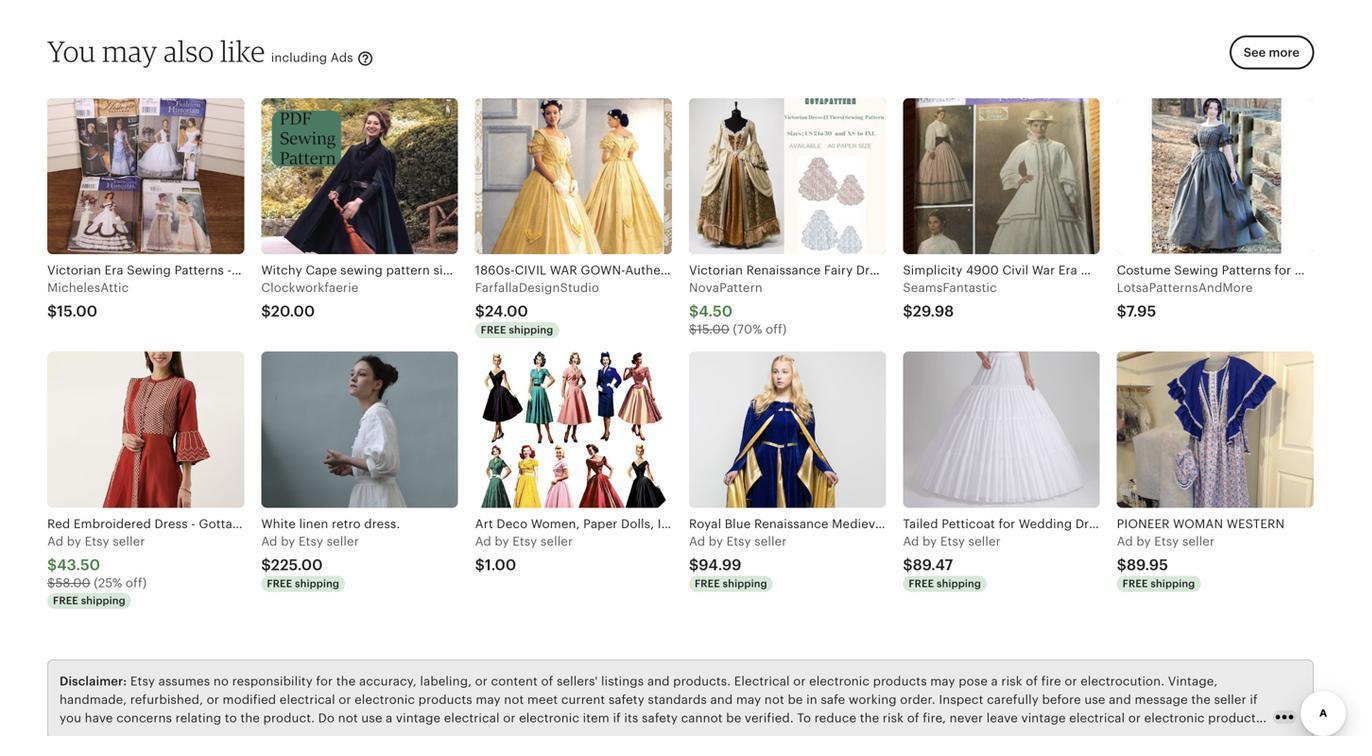 Task type: describe. For each thing, give the bounding box(es) containing it.
content
[[491, 675, 538, 689]]

shipping inside a d b y etsy seller $ 89.47 free shipping
[[937, 578, 982, 590]]

24.00
[[485, 303, 529, 320]]

0 vertical spatial products
[[874, 675, 928, 689]]

a inside a d b y etsy seller $ 43.50 $ 58.00 (25% off) free shipping
[[47, 535, 56, 549]]

seller inside white linen retro dress. a d b y etsy seller $ 225.00 free shipping
[[327, 535, 359, 549]]

see more button
[[1230, 36, 1315, 70]]

see more
[[1244, 45, 1300, 60]]

lotsapatternsandmore $ 7.95
[[1118, 281, 1254, 320]]

0 horizontal spatial electrical
[[280, 693, 335, 707]]

handmade,
[[60, 693, 127, 707]]

0 horizontal spatial of
[[541, 675, 554, 689]]

listings
[[602, 675, 644, 689]]

the down the vintage,
[[1192, 693, 1212, 707]]

sizes
[[434, 264, 463, 278]]

for
[[316, 675, 333, 689]]

29.98
[[913, 303, 955, 320]]

d for 43.50
[[56, 535, 64, 549]]

shipping inside farfalladesignstudio $ 24.00 free shipping
[[509, 324, 554, 336]]

1 horizontal spatial risk
[[1002, 675, 1023, 689]]

electronic down message
[[1145, 712, 1206, 726]]

225.00
[[271, 557, 323, 574]]

seamsfantastic
[[904, 281, 998, 295]]

dress.
[[364, 517, 400, 532]]

michelesattic
[[47, 281, 129, 295]]

vintage,
[[1169, 675, 1218, 689]]

2 horizontal spatial of
[[1026, 675, 1039, 689]]

15.00 inside novapattern $ 4.50 $ 15.00 (70% off)
[[697, 323, 730, 337]]

have
[[85, 712, 113, 726]]

b for 89.47
[[923, 535, 931, 549]]

fire,
[[923, 712, 947, 726]]

$ inside michelesattic $ 15.00
[[47, 303, 57, 320]]

etsy inside 'a d b y etsy seller $ 94.99 free shipping'
[[727, 535, 752, 549]]

etsy inside pioneer woman   western a d b y etsy seller $ 89.95 free shipping
[[1155, 535, 1180, 549]]

before
[[1043, 693, 1082, 707]]

shipping inside white linen retro dress. a d b y etsy seller $ 225.00 free shipping
[[295, 578, 340, 590]]

you may also like including ads
[[47, 33, 357, 68]]

0 horizontal spatial if
[[613, 712, 621, 726]]

cannot
[[682, 712, 723, 726]]

seller inside etsy assumes no responsibility for the accuracy, labeling, or content of sellers' listings and products. electrical or electronic products may pose a risk of fire or electrocution. vintage, handmade, refurbished, or modified electrical or electronic products may not meet current safety standards and may not be in safe working order. inspect carefully before use and message the seller if you have concerns relating to the product. do not use a vintage electrical or electronic item if its safety cannot be verified. to reduce the risk of fire, never leave vintage electrical or electronic products plugged in unattended. see etsy's
[[1215, 693, 1247, 707]]

1 horizontal spatial electrical
[[444, 712, 500, 726]]

witchy cape sewing pattern sizes s to 7xl. ***printable pdf*** clockworkfaerie $ 20.00
[[261, 264, 647, 320]]

pioneer
[[1118, 517, 1171, 532]]

royal blue renaissance medieval gown with satin panel insert and ribbon accents women medieval dress renaissance gothic halloween  cosplay image
[[689, 352, 887, 508]]

pattern
[[386, 264, 430, 278]]

1 vintage from the left
[[396, 712, 441, 726]]

its
[[625, 712, 639, 726]]

sellers'
[[557, 675, 598, 689]]

white
[[261, 517, 296, 532]]

pioneer woman   western a d b y etsy seller $ 89.95 free shipping
[[1118, 517, 1285, 590]]

a d b y etsy seller $ 94.99 free shipping
[[689, 535, 787, 590]]

1 horizontal spatial of
[[908, 712, 920, 726]]

clockworkfaerie
[[261, 281, 359, 295]]

y for 43.50
[[75, 535, 81, 549]]

etsy inside a d b y etsy seller $ 1.00
[[513, 535, 538, 549]]

products.
[[674, 675, 731, 689]]

electrocution.
[[1081, 675, 1165, 689]]

product.
[[263, 712, 315, 726]]

d for 94.99
[[698, 535, 706, 549]]

15.00 inside michelesattic $ 15.00
[[57, 303, 98, 320]]

retro
[[332, 517, 361, 532]]

$ inside 'witchy cape sewing pattern sizes s to 7xl. ***printable pdf*** clockworkfaerie $ 20.00'
[[261, 303, 271, 320]]

linen
[[299, 517, 329, 532]]

see inside see more button
[[1244, 45, 1267, 60]]

1 horizontal spatial be
[[788, 693, 804, 707]]

art deco women, paper dolls, instant download, printable paperdolls, flapper dresses 1950s, altered art, decoupage supplies, 50s fashions image
[[475, 352, 672, 508]]

a inside 'a d b y etsy seller $ 94.99 free shipping'
[[689, 535, 698, 549]]

farfalladesignstudio
[[475, 281, 600, 295]]

electronic down the meet
[[519, 712, 580, 726]]

etsy inside etsy assumes no responsibility for the accuracy, labeling, or content of sellers' listings and products. electrical or electronic products may pose a risk of fire or electrocution. vintage, handmade, refurbished, or modified electrical or electronic products may not meet current safety standards and may not be in safe working order. inspect carefully before use and message the seller if you have concerns relating to the product. do not use a vintage electrical or electronic item if its safety cannot be verified. to reduce the risk of fire, never leave vintage electrical or electronic products plugged in unattended. see etsy's
[[130, 675, 155, 689]]

etsy's
[[230, 730, 263, 737]]

free inside 'a d b y etsy seller $ 94.99 free shipping'
[[695, 578, 721, 590]]

a d b y etsy seller $ 89.47 free shipping
[[904, 535, 1001, 590]]

you
[[60, 712, 81, 726]]

costume sewing patterns for women dress 1840s floor length boned dress - mccalls m7988 size 6 8 10 12 14 or 14 16 18 20 22 - new uncut f/f image
[[1118, 98, 1315, 255]]

tailed petticoat for wedding dress/long tail boned bridal petticoat / 7 hoops, a layer wrinkled skirt, p-460 cm image
[[904, 352, 1101, 508]]

like
[[220, 33, 266, 68]]

may down content
[[476, 693, 501, 707]]

the up the etsy's
[[241, 712, 260, 726]]

verified.
[[745, 712, 794, 726]]

unattended.
[[127, 730, 201, 737]]

fire
[[1042, 675, 1062, 689]]

labeling,
[[420, 675, 472, 689]]

1 vertical spatial in
[[113, 730, 124, 737]]

0 horizontal spatial products
[[419, 693, 473, 707]]

reduce
[[815, 712, 857, 726]]

pose
[[959, 675, 988, 689]]

seller inside a d b y etsy seller $ 89.47 free shipping
[[969, 535, 1001, 549]]

red embroidered dress - gotta patti dress, vintage wedding dress, medieval dress, prom dress, boho retro dress image
[[47, 352, 244, 508]]

a inside a d b y etsy seller $ 1.00
[[475, 535, 484, 549]]

safe
[[821, 693, 846, 707]]

b for 43.50
[[67, 535, 75, 549]]

witchy
[[261, 264, 302, 278]]

1.00
[[485, 557, 517, 574]]

d inside pioneer woman   western a d b y etsy seller $ 89.95 free shipping
[[1126, 535, 1134, 549]]

$ inside a d b y etsy seller $ 1.00
[[475, 557, 485, 574]]

relating
[[176, 712, 221, 726]]

y for 1.00
[[503, 535, 509, 549]]

do
[[318, 712, 335, 726]]

1 horizontal spatial and
[[711, 693, 733, 707]]

including
[[271, 50, 327, 65]]

1 horizontal spatial not
[[504, 693, 524, 707]]

7xl.
[[493, 264, 519, 278]]

carefully
[[988, 693, 1039, 707]]

$ inside a d b y etsy seller $ 89.47 free shipping
[[904, 557, 913, 574]]

1 vertical spatial risk
[[883, 712, 904, 726]]

seller inside a d b y etsy seller $ 43.50 $ 58.00 (25% off) free shipping
[[113, 535, 145, 549]]

0 horizontal spatial not
[[338, 712, 358, 726]]

message
[[1135, 693, 1189, 707]]

cape
[[306, 264, 337, 278]]

(25%
[[94, 576, 122, 591]]



Task type: locate. For each thing, give the bounding box(es) containing it.
free inside a d b y etsy seller $ 43.50 $ 58.00 (25% off) free shipping
[[53, 596, 78, 607]]

etsy down pioneer on the right of the page
[[1155, 535, 1180, 549]]

4 y from the left
[[717, 535, 724, 549]]

etsy assumes no responsibility for the accuracy, labeling, or content of sellers' listings and products. electrical or electronic products may pose a risk of fire or electrocution. vintage, handmade, refurbished, or modified electrical or electronic products may not meet current safety standards and may not be in safe working order. inspect carefully before use and message the seller if you have concerns relating to the product. do not use a vintage electrical or electronic item if its safety cannot be verified. to reduce the risk of fire, never leave vintage electrical or electronic products plugged in unattended. see etsy's
[[60, 675, 1263, 737]]

electronic up safe
[[810, 675, 870, 689]]

94.99
[[699, 557, 742, 574]]

may down electrical
[[737, 693, 762, 707]]

$ inside white linen retro dress. a d b y etsy seller $ 225.00 free shipping
[[261, 557, 271, 574]]

white linen retro dress. a d b y etsy seller $ 225.00 free shipping
[[261, 517, 400, 590]]

***printable
[[523, 264, 604, 278]]

89.47
[[913, 557, 954, 574]]

to
[[798, 712, 812, 726]]

and down products.
[[711, 693, 733, 707]]

20.00
[[271, 303, 315, 320]]

2 y from the left
[[289, 535, 295, 549]]

western
[[1227, 517, 1285, 532]]

5 b from the left
[[923, 535, 931, 549]]

0 vertical spatial risk
[[1002, 675, 1023, 689]]

2 vintage from the left
[[1022, 712, 1067, 726]]

free down 89.47
[[909, 578, 935, 590]]

to up the etsy's
[[225, 712, 237, 726]]

b up 1.00
[[495, 535, 503, 549]]

y down white
[[289, 535, 295, 549]]

1 horizontal spatial use
[[1085, 693, 1106, 707]]

1 horizontal spatial off)
[[766, 323, 787, 337]]

seamsfantastic $ 29.98
[[904, 281, 998, 320]]

d inside a d b y etsy seller $ 1.00
[[484, 535, 492, 549]]

victorian renaissance fairy dress pattern,medieval cosplay dress sewing pattern,fairy,regency,gown,halloween costume,a0-us 2 to 30 image
[[689, 98, 887, 255]]

2 d from the left
[[270, 535, 278, 549]]

1 vertical spatial 15.00
[[697, 323, 730, 337]]

inspect
[[940, 693, 984, 707]]

0 horizontal spatial be
[[727, 712, 742, 726]]

0 horizontal spatial use
[[362, 712, 383, 726]]

y inside a d b y etsy seller $ 89.47 free shipping
[[931, 535, 938, 549]]

1 horizontal spatial in
[[807, 693, 818, 707]]

1 vertical spatial off)
[[126, 576, 147, 591]]

modified
[[223, 693, 276, 707]]

y for 94.99
[[717, 535, 724, 549]]

vintage down the labeling,
[[396, 712, 441, 726]]

off) inside a d b y etsy seller $ 43.50 $ 58.00 (25% off) free shipping
[[126, 576, 147, 591]]

d down pioneer on the right of the page
[[1126, 535, 1134, 549]]

risk down the working
[[883, 712, 904, 726]]

refurbished,
[[130, 693, 203, 707]]

b down pioneer on the right of the page
[[1137, 535, 1145, 549]]

0 horizontal spatial off)
[[126, 576, 147, 591]]

1 vertical spatial use
[[362, 712, 383, 726]]

6 d from the left
[[1126, 535, 1134, 549]]

89.95
[[1127, 557, 1169, 574]]

0 vertical spatial safety
[[609, 693, 645, 707]]

responsibility
[[232, 675, 313, 689]]

of left fire
[[1026, 675, 1039, 689]]

d down white
[[270, 535, 278, 549]]

farfalladesignstudio $ 24.00 free shipping
[[475, 281, 600, 336]]

in up to
[[807, 693, 818, 707]]

witchy cape sewing pattern sizes s to 7xl. ***printable pdf*** image
[[261, 98, 458, 255]]

1 vertical spatial if
[[613, 712, 621, 726]]

products down the labeling,
[[419, 693, 473, 707]]

d up the '43.50'
[[56, 535, 64, 549]]

y
[[75, 535, 81, 549], [289, 535, 295, 549], [503, 535, 509, 549], [717, 535, 724, 549], [931, 535, 938, 549], [1145, 535, 1152, 549]]

y inside 'a d b y etsy seller $ 94.99 free shipping'
[[717, 535, 724, 549]]

0 horizontal spatial to
[[225, 712, 237, 726]]

b for 1.00
[[495, 535, 503, 549]]

d inside a d b y etsy seller $ 89.47 free shipping
[[912, 535, 920, 549]]

shipping down 89.95
[[1151, 578, 1196, 590]]

off)
[[766, 323, 787, 337], [126, 576, 147, 591]]

0 vertical spatial be
[[788, 693, 804, 707]]

0 vertical spatial to
[[478, 264, 490, 278]]

shipping
[[509, 324, 554, 336], [295, 578, 340, 590], [723, 578, 768, 590], [937, 578, 982, 590], [1151, 578, 1196, 590], [81, 596, 126, 607]]

y down pioneer on the right of the page
[[1145, 535, 1152, 549]]

d up 1.00
[[484, 535, 492, 549]]

1 vertical spatial to
[[225, 712, 237, 726]]

assumes
[[158, 675, 210, 689]]

0 vertical spatial off)
[[766, 323, 787, 337]]

15.00 down "michelesattic"
[[57, 303, 98, 320]]

0 vertical spatial see
[[1244, 45, 1267, 60]]

products down the vintage,
[[1209, 712, 1263, 726]]

b inside a d b y etsy seller $ 43.50 $ 58.00 (25% off) free shipping
[[67, 535, 75, 549]]

d up 89.47
[[912, 535, 920, 549]]

y inside white linen retro dress. a d b y etsy seller $ 225.00 free shipping
[[289, 535, 295, 549]]

leave
[[987, 712, 1019, 726]]

woman
[[1174, 517, 1224, 532]]

electrical
[[735, 675, 790, 689]]

not
[[504, 693, 524, 707], [765, 693, 785, 707], [338, 712, 358, 726]]

1 horizontal spatial if
[[1251, 693, 1259, 707]]

of up the meet
[[541, 675, 554, 689]]

no
[[214, 675, 229, 689]]

0 horizontal spatial see
[[204, 730, 227, 737]]

of down order.
[[908, 712, 920, 726]]

not up verified.
[[765, 693, 785, 707]]

electronic down accuracy,
[[355, 693, 415, 707]]

etsy inside a d b y etsy seller $ 43.50 $ 58.00 (25% off) free shipping
[[85, 535, 109, 549]]

1 horizontal spatial products
[[874, 675, 928, 689]]

victorian era sewing patterns - historic costumes - the fashion historian martha mccain - victorian era fashion sewing patterns - you choose image
[[47, 98, 244, 255]]

be right cannot
[[727, 712, 742, 726]]

see down relating
[[204, 730, 227, 737]]

seller inside 'a d b y etsy seller $ 94.99 free shipping'
[[755, 535, 787, 549]]

etsy up 89.47
[[941, 535, 966, 549]]

d for 89.47
[[912, 535, 920, 549]]

to inside etsy assumes no responsibility for the accuracy, labeling, or content of sellers' listings and products. electrical or electronic products may pose a risk of fire or electrocution. vintage, handmade, refurbished, or modified electrical or electronic products may not meet current safety standards and may not be in safe working order. inspect carefully before use and message the seller if you have concerns relating to the product. do not use a vintage electrical or electronic item if its safety cannot be verified. to reduce the risk of fire, never leave vintage electrical or electronic products plugged in unattended. see etsy's
[[225, 712, 237, 726]]

1 d from the left
[[56, 535, 64, 549]]

d inside a d b y etsy seller $ 43.50 $ 58.00 (25% off) free shipping
[[56, 535, 64, 549]]

free inside farfalladesignstudio $ 24.00 free shipping
[[481, 324, 507, 336]]

b down white
[[281, 535, 289, 549]]

1 vertical spatial products
[[419, 693, 473, 707]]

current
[[562, 693, 606, 707]]

6 y from the left
[[1145, 535, 1152, 549]]

$ inside farfalladesignstudio $ 24.00 free shipping
[[475, 303, 485, 320]]

products up order.
[[874, 675, 928, 689]]

(70%
[[733, 323, 763, 337]]

7.95
[[1127, 303, 1157, 320]]

to right s
[[478, 264, 490, 278]]

shipping down 24.00
[[509, 324, 554, 336]]

3 d from the left
[[484, 535, 492, 549]]

2 vertical spatial products
[[1209, 712, 1263, 726]]

pioneer woman   western image
[[1118, 352, 1315, 508]]

working
[[849, 693, 897, 707]]

0 vertical spatial use
[[1085, 693, 1106, 707]]

not right do
[[338, 712, 358, 726]]

be up to
[[788, 693, 804, 707]]

free down 24.00
[[481, 324, 507, 336]]

3 y from the left
[[503, 535, 509, 549]]

6 b from the left
[[1137, 535, 1145, 549]]

sewing
[[341, 264, 383, 278]]

a inside a d b y etsy seller $ 89.47 free shipping
[[904, 535, 912, 549]]

simplicity 4900 civil war era woman's day dress and jacket sewing pattern - uncut, ff image
[[904, 98, 1101, 255]]

etsy
[[85, 535, 109, 549], [299, 535, 323, 549], [513, 535, 538, 549], [727, 535, 752, 549], [941, 535, 966, 549], [1155, 535, 1180, 549], [130, 675, 155, 689]]

y up the '43.50'
[[75, 535, 81, 549]]

meet
[[528, 693, 558, 707]]

the right for on the left
[[336, 675, 356, 689]]

d inside white linen retro dress. a d b y etsy seller $ 225.00 free shipping
[[270, 535, 278, 549]]

0 horizontal spatial vintage
[[396, 712, 441, 726]]

etsy up 94.99
[[727, 535, 752, 549]]

etsy up the '43.50'
[[85, 535, 109, 549]]

lotsapatternsandmore
[[1118, 281, 1254, 295]]

free down 89.95
[[1123, 578, 1149, 590]]

electrical down before on the right bottom of the page
[[1070, 712, 1126, 726]]

vintage down before on the right bottom of the page
[[1022, 712, 1067, 726]]

y inside a d b y etsy seller $ 43.50 $ 58.00 (25% off) free shipping
[[75, 535, 81, 549]]

4 d from the left
[[698, 535, 706, 549]]

$
[[47, 303, 57, 320], [261, 303, 271, 320], [475, 303, 485, 320], [689, 303, 699, 320], [904, 303, 913, 320], [1118, 303, 1127, 320], [689, 323, 697, 337], [47, 557, 57, 574], [261, 557, 271, 574], [475, 557, 485, 574], [689, 557, 699, 574], [904, 557, 913, 574], [1118, 557, 1127, 574], [47, 576, 55, 591]]

of
[[541, 675, 554, 689], [1026, 675, 1039, 689], [908, 712, 920, 726]]

a d b y etsy seller $ 1.00
[[475, 535, 573, 574]]

y up 94.99
[[717, 535, 724, 549]]

$ inside lotsapatternsandmore $ 7.95
[[1118, 303, 1127, 320]]

disclaimer:
[[60, 675, 127, 689]]

d up 94.99
[[698, 535, 706, 549]]

2 horizontal spatial and
[[1110, 693, 1132, 707]]

b inside a d b y etsy seller $ 1.00
[[495, 535, 503, 549]]

also
[[164, 33, 214, 68]]

5 y from the left
[[931, 535, 938, 549]]

1 vertical spatial be
[[727, 712, 742, 726]]

free down 94.99
[[695, 578, 721, 590]]

b inside white linen retro dress. a d b y etsy seller $ 225.00 free shipping
[[281, 535, 289, 549]]

a
[[47, 535, 56, 549], [261, 535, 270, 549], [475, 535, 484, 549], [689, 535, 698, 549], [904, 535, 912, 549], [1118, 535, 1126, 549], [992, 675, 999, 689], [386, 712, 393, 726]]

4 b from the left
[[709, 535, 717, 549]]

etsy down linen
[[299, 535, 323, 549]]

etsy up 1.00
[[513, 535, 538, 549]]

1860s-civil war gown-authentic sewing pattern-fitted-boned bodice-puff sleeves-tabs-fabric flowers-elegant trims-uncut-size 16-24-rare image
[[475, 98, 672, 255]]

risk up carefully
[[1002, 675, 1023, 689]]

to inside 'witchy cape sewing pattern sizes s to 7xl. ***printable pdf*** clockworkfaerie $ 20.00'
[[478, 264, 490, 278]]

15.00 down 4.50 on the right top
[[697, 323, 730, 337]]

see more link
[[1225, 36, 1315, 81]]

off) right (25%
[[126, 576, 147, 591]]

and down electrocution.
[[1110, 693, 1132, 707]]

1 y from the left
[[75, 535, 81, 549]]

shipping inside 'a d b y etsy seller $ 94.99 free shipping'
[[723, 578, 768, 590]]

free inside a d b y etsy seller $ 89.47 free shipping
[[909, 578, 935, 590]]

free inside white linen retro dress. a d b y etsy seller $ 225.00 free shipping
[[267, 578, 292, 590]]

and up standards
[[648, 675, 670, 689]]

etsy inside white linen retro dress. a d b y etsy seller $ 225.00 free shipping
[[299, 535, 323, 549]]

0 horizontal spatial and
[[648, 675, 670, 689]]

1 b from the left
[[67, 535, 75, 549]]

safety down the listings
[[609, 693, 645, 707]]

2 horizontal spatial not
[[765, 693, 785, 707]]

shipping inside a d b y etsy seller $ 43.50 $ 58.00 (25% off) free shipping
[[81, 596, 126, 607]]

if left the its
[[613, 712, 621, 726]]

$ inside seamsfantastic $ 29.98
[[904, 303, 913, 320]]

etsy up "refurbished,"
[[130, 675, 155, 689]]

0 vertical spatial if
[[1251, 693, 1259, 707]]

2 horizontal spatial products
[[1209, 712, 1263, 726]]

concerns
[[116, 712, 172, 726]]

see inside etsy assumes no responsibility for the accuracy, labeling, or content of sellers' listings and products. electrical or electronic products may pose a risk of fire or electrocution. vintage, handmade, refurbished, or modified electrical or electronic products may not meet current safety standards and may not be in safe working order. inspect carefully before use and message the seller if you have concerns relating to the product. do not use a vintage electrical or electronic item if its safety cannot be verified. to reduce the risk of fire, never leave vintage electrical or electronic products plugged in unattended. see etsy's
[[204, 730, 227, 737]]

seller
[[113, 535, 145, 549], [327, 535, 359, 549], [541, 535, 573, 549], [755, 535, 787, 549], [969, 535, 1001, 549], [1183, 535, 1216, 549], [1215, 693, 1247, 707]]

never
[[950, 712, 984, 726]]

seller inside a d b y etsy seller $ 1.00
[[541, 535, 573, 549]]

b up 89.47
[[923, 535, 931, 549]]

electrical
[[280, 693, 335, 707], [444, 712, 500, 726], [1070, 712, 1126, 726]]

shipping down 94.99
[[723, 578, 768, 590]]

the down the working
[[860, 712, 880, 726]]

shipping down (25%
[[81, 596, 126, 607]]

in
[[807, 693, 818, 707], [113, 730, 124, 737]]

in down concerns at left
[[113, 730, 124, 737]]

shipping down 89.47
[[937, 578, 982, 590]]

1 horizontal spatial vintage
[[1022, 712, 1067, 726]]

a inside pioneer woman   western a d b y etsy seller $ 89.95 free shipping
[[1118, 535, 1126, 549]]

white linen retro dress. image
[[261, 352, 458, 508]]

accuracy,
[[359, 675, 417, 689]]

1 horizontal spatial 15.00
[[697, 323, 730, 337]]

a d b y etsy seller $ 43.50 $ 58.00 (25% off) free shipping
[[47, 535, 147, 607]]

b up the '43.50'
[[67, 535, 75, 549]]

you
[[47, 33, 96, 68]]

b inside pioneer woman   western a d b y etsy seller $ 89.95 free shipping
[[1137, 535, 1145, 549]]

b inside a d b y etsy seller $ 89.47 free shipping
[[923, 535, 931, 549]]

order.
[[901, 693, 936, 707]]

electrical down for on the left
[[280, 693, 335, 707]]

ads
[[331, 50, 353, 65]]

electronic
[[810, 675, 870, 689], [355, 693, 415, 707], [519, 712, 580, 726], [1145, 712, 1206, 726]]

off) right (70%
[[766, 323, 787, 337]]

58.00
[[55, 576, 91, 591]]

may
[[102, 33, 158, 68], [931, 675, 956, 689], [476, 693, 501, 707], [737, 693, 762, 707]]

off) inside novapattern $ 4.50 $ 15.00 (70% off)
[[766, 323, 787, 337]]

if right message
[[1251, 693, 1259, 707]]

$ inside pioneer woman   western a d b y etsy seller $ 89.95 free shipping
[[1118, 557, 1127, 574]]

d for 1.00
[[484, 535, 492, 549]]

free down 225.00
[[267, 578, 292, 590]]

shipping down 225.00
[[295, 578, 340, 590]]

be
[[788, 693, 804, 707], [727, 712, 742, 726]]

0 vertical spatial 15.00
[[57, 303, 98, 320]]

d inside 'a d b y etsy seller $ 94.99 free shipping'
[[698, 535, 706, 549]]

pdf***
[[607, 264, 647, 278]]

2 b from the left
[[281, 535, 289, 549]]

free down 58.00
[[53, 596, 78, 607]]

safety
[[609, 693, 645, 707], [642, 712, 678, 726]]

s
[[466, 264, 474, 278]]

d
[[56, 535, 64, 549], [270, 535, 278, 549], [484, 535, 492, 549], [698, 535, 706, 549], [912, 535, 920, 549], [1126, 535, 1134, 549]]

use down accuracy,
[[362, 712, 383, 726]]

safety down standards
[[642, 712, 678, 726]]

43.50
[[57, 557, 100, 574]]

y inside pioneer woman   western a d b y etsy seller $ 89.95 free shipping
[[1145, 535, 1152, 549]]

$ inside 'a d b y etsy seller $ 94.99 free shipping'
[[689, 557, 699, 574]]

vintage
[[396, 712, 441, 726], [1022, 712, 1067, 726]]

y for 89.47
[[931, 535, 938, 549]]

plugged
[[60, 730, 110, 737]]

5 d from the left
[[912, 535, 920, 549]]

more
[[1270, 45, 1300, 60]]

1 vertical spatial see
[[204, 730, 227, 737]]

not down content
[[504, 693, 524, 707]]

1 horizontal spatial see
[[1244, 45, 1267, 60]]

item
[[583, 712, 610, 726]]

a inside white linen retro dress. a d b y etsy seller $ 225.00 free shipping
[[261, 535, 270, 549]]

b for 94.99
[[709, 535, 717, 549]]

0 horizontal spatial 15.00
[[57, 303, 98, 320]]

electrical down the labeling,
[[444, 712, 500, 726]]

15.00
[[57, 303, 98, 320], [697, 323, 730, 337]]

use down electrocution.
[[1085, 693, 1106, 707]]

free inside pioneer woman   western a d b y etsy seller $ 89.95 free shipping
[[1123, 578, 1149, 590]]

y inside a d b y etsy seller $ 1.00
[[503, 535, 509, 549]]

free
[[481, 324, 507, 336], [267, 578, 292, 590], [695, 578, 721, 590], [909, 578, 935, 590], [1123, 578, 1149, 590], [53, 596, 78, 607]]

use
[[1085, 693, 1106, 707], [362, 712, 383, 726]]

1 vertical spatial safety
[[642, 712, 678, 726]]

may up inspect
[[931, 675, 956, 689]]

b inside 'a d b y etsy seller $ 94.99 free shipping'
[[709, 535, 717, 549]]

seller inside pioneer woman   western a d b y etsy seller $ 89.95 free shipping
[[1183, 535, 1216, 549]]

etsy inside a d b y etsy seller $ 89.47 free shipping
[[941, 535, 966, 549]]

2 horizontal spatial electrical
[[1070, 712, 1126, 726]]

y up 89.47
[[931, 535, 938, 549]]

michelesattic $ 15.00
[[47, 281, 129, 320]]

standards
[[648, 693, 707, 707]]

3 b from the left
[[495, 535, 503, 549]]

y up 1.00
[[503, 535, 509, 549]]

shipping inside pioneer woman   western a d b y etsy seller $ 89.95 free shipping
[[1151, 578, 1196, 590]]

1 horizontal spatial to
[[478, 264, 490, 278]]

4.50
[[699, 303, 733, 320]]

0 vertical spatial in
[[807, 693, 818, 707]]

novapattern
[[689, 281, 763, 295]]

0 horizontal spatial risk
[[883, 712, 904, 726]]

see left more
[[1244, 45, 1267, 60]]

novapattern $ 4.50 $ 15.00 (70% off)
[[689, 281, 787, 337]]

may right you
[[102, 33, 158, 68]]

0 horizontal spatial in
[[113, 730, 124, 737]]

b up 94.99
[[709, 535, 717, 549]]



Task type: vqa. For each thing, say whether or not it's contained in the screenshot.
the bottom import
no



